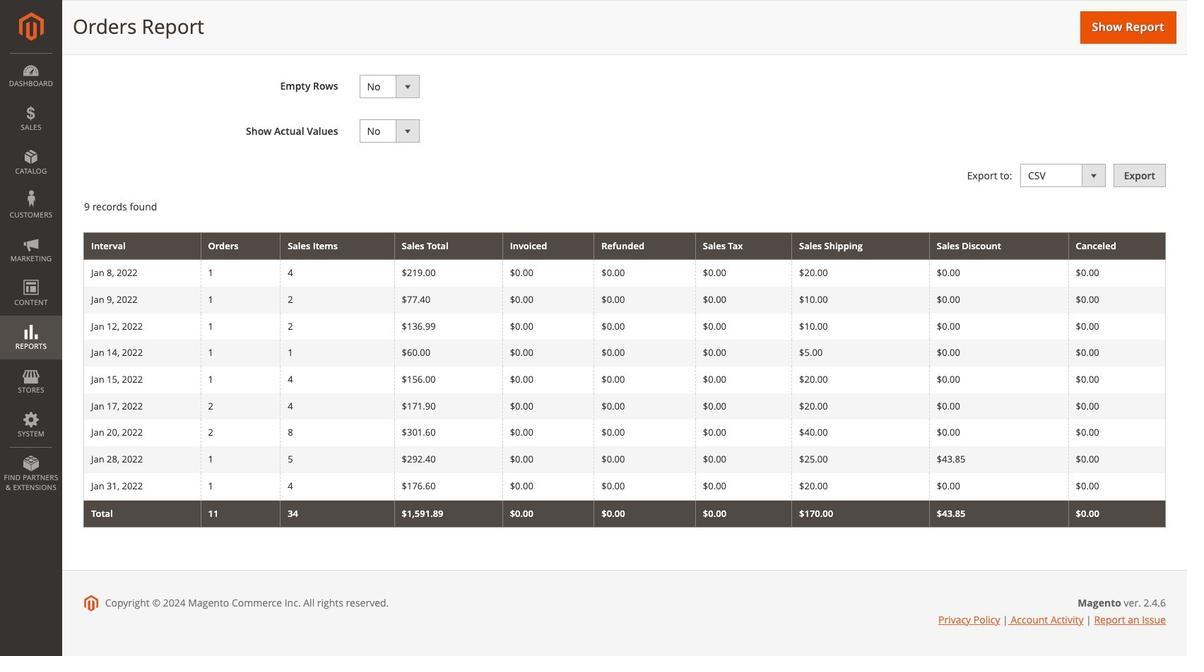 Task type: locate. For each thing, give the bounding box(es) containing it.
menu bar
[[0, 53, 62, 500]]



Task type: vqa. For each thing, say whether or not it's contained in the screenshot.
menu
no



Task type: describe. For each thing, give the bounding box(es) containing it.
magento admin panel image
[[19, 12, 43, 41]]



